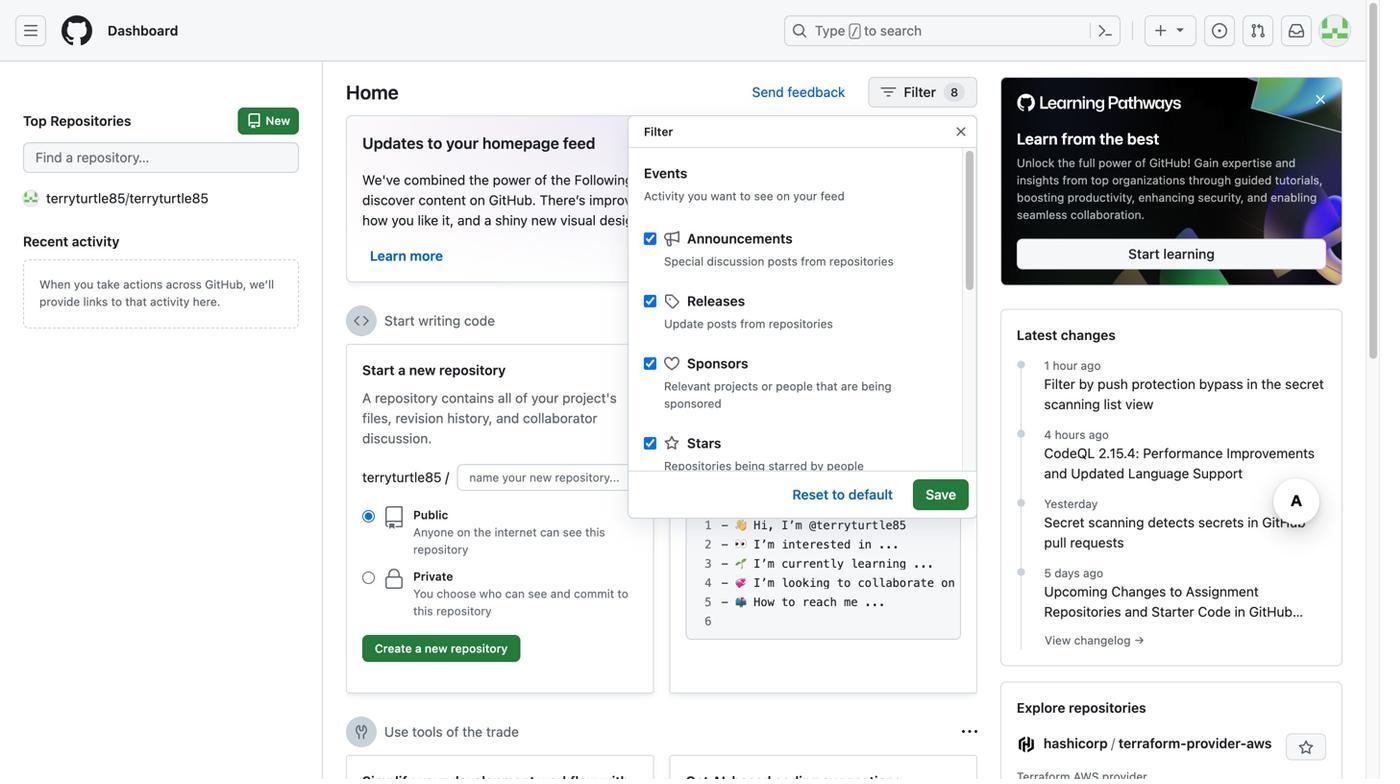 Task type: vqa. For each thing, say whether or not it's contained in the screenshot.


Task type: locate. For each thing, give the bounding box(es) containing it.
new link
[[238, 108, 299, 135]]

a
[[362, 390, 371, 406]]

2 vertical spatial can
[[505, 587, 525, 601]]

of up there's
[[535, 172, 547, 188]]

dot fill image for upcoming changes to assignment repositories and starter code in github classroom
[[1013, 564, 1029, 580]]

feed down one
[[870, 192, 898, 208]]

tag image
[[664, 294, 679, 309]]

learn inside learn from the best unlock the full power of github! gain expertise and insights from top organizations through guided tutorials, boosting productivity, enhancing security, and enabling seamless collaboration.
[[1017, 130, 1058, 148]]

on right collaborate
[[941, 577, 955, 590]]

github right secrets
[[1262, 515, 1306, 530]]

0 vertical spatial yourself
[[751, 362, 804, 378]]

new
[[266, 114, 290, 127]]

reset
[[792, 487, 828, 503]]

1 horizontal spatial 5
[[1044, 566, 1051, 580]]

filter image
[[881, 85, 896, 100]]

public
[[413, 508, 448, 522]]

internet
[[495, 526, 537, 539]]

0 horizontal spatial filter
[[644, 125, 673, 138]]

6
[[705, 615, 712, 628]]

on inside 1 - 👋 hi, i'm @terryturtle85 2 - 👀 i'm interested in ... 3 - 🌱 i'm currently learning ... 4 - 💞️ i'm looking to collaborate on ... 5 - 📫 how to reach me ... 6
[[941, 577, 955, 590]]

see right internet
[[563, 526, 582, 539]]

aws
[[1247, 736, 1272, 751]]

that inside when you take actions across github, we'll provide links to that activity here.
[[125, 295, 147, 308]]

top inside learn from the best unlock the full power of github! gain expertise and insights from top organizations through guided tutorials, boosting productivity, enhancing security, and enabling seamless collaboration.
[[1091, 173, 1109, 187]]

recent
[[23, 234, 68, 249]]

1 horizontal spatial 1
[[1044, 359, 1049, 372]]

github
[[1262, 515, 1306, 530], [1249, 604, 1292, 620]]

in inside yesterday secret scanning detects secrets in github pull requests
[[1248, 515, 1258, 530]]

that inside relevant projects or people that are being sponsored
[[816, 380, 838, 393]]

1 for hi,
[[705, 519, 712, 532]]

dot fill image
[[1013, 357, 1029, 372], [1013, 495, 1029, 511], [1013, 564, 1029, 580]]

explore repositories navigation
[[1000, 682, 1343, 779]]

people right or at the right
[[776, 380, 813, 393]]

0 horizontal spatial people
[[776, 380, 813, 393]]

.md
[[845, 480, 866, 493]]

1 vertical spatial 5
[[705, 596, 712, 609]]

1 vertical spatial 4
[[705, 577, 712, 590]]

1 vertical spatial that
[[816, 380, 838, 393]]

1 vertical spatial power
[[493, 172, 531, 188]]

2 horizontal spatial filter
[[1044, 376, 1075, 392]]

0 horizontal spatial see
[[528, 587, 547, 601]]

Top Repositories search field
[[23, 142, 299, 173]]

your
[[446, 134, 479, 152], [793, 189, 817, 203], [839, 192, 866, 208], [531, 390, 559, 406], [765, 431, 793, 446]]

0 vertical spatial filter
[[904, 84, 936, 100]]

code
[[464, 313, 495, 329]]

issue opened image
[[1212, 23, 1227, 38]]

repository up contains
[[439, 362, 506, 378]]

2 horizontal spatial see
[[754, 189, 773, 203]]

of inside learn from the best unlock the full power of github! gain expertise and insights from top organizations through guided tutorials, boosting productivity, enhancing security, and enabling seamless collaboration.
[[1135, 156, 1146, 170]]

ago inside 1 hour ago filter by push protection bypass in the secret scanning list view
[[1081, 359, 1101, 372]]

repository up revision
[[375, 390, 438, 406]]

by up appears
[[892, 390, 907, 406]]

see inside private you choose who can see and commit to this repository
[[528, 587, 547, 601]]

to up starter
[[1170, 584, 1182, 600]]

feed inside events activity you want to see on your feed
[[820, 189, 845, 203]]

None submit
[[883, 473, 945, 500]]

0 vertical spatial ago
[[1081, 359, 1101, 372]]

/ for terryturtle85 / terryturtle85
[[125, 190, 129, 206]]

on
[[776, 189, 790, 203], [470, 192, 485, 208], [457, 526, 470, 539], [941, 577, 955, 590]]

repositories inside explore repositories navigation
[[1069, 700, 1146, 716]]

/ for hashicorp / terraform-provider-aws
[[1111, 736, 1115, 751]]

repository down anyone
[[413, 543, 468, 556]]

0 vertical spatial with
[[668, 172, 694, 188]]

1 horizontal spatial people
[[827, 459, 864, 473]]

feed
[[563, 134, 595, 152], [637, 172, 664, 188], [771, 172, 799, 188], [820, 189, 845, 203], [870, 192, 898, 208]]

1 vertical spatial scanning
[[1088, 515, 1144, 530]]

2 vertical spatial repositories
[[1044, 604, 1121, 620]]

0 vertical spatial being
[[861, 380, 892, 393]]

1 horizontal spatial readme
[[895, 362, 951, 378]]

ago for by
[[1081, 359, 1101, 372]]

1 horizontal spatial repositories
[[664, 459, 732, 473]]

classroom
[[1044, 624, 1110, 640]]

send feedback
[[752, 84, 845, 100]]

1 inside 1 hour ago filter by push protection bypass in the secret scanning list view
[[1044, 359, 1049, 372]]

sponsors
[[687, 356, 748, 371]]

to up combined
[[427, 134, 442, 152]]

can inside 'we've combined the power of the following feed with the for you feed so there's one place to discover content on github. there's improved filtering so you can customize your feed exactly how you like it, and a shiny new visual design. ✨'
[[746, 192, 768, 208]]

💞️
[[735, 577, 747, 590]]

0 horizontal spatial 5
[[705, 596, 712, 609]]

a right create
[[415, 642, 422, 655]]

5 - from the top
[[721, 596, 728, 609]]

1 horizontal spatial that
[[816, 380, 838, 393]]

Repository name text field
[[457, 464, 638, 491]]

that
[[125, 295, 147, 308], [816, 380, 838, 393]]

latest changes
[[1017, 327, 1116, 343]]

0 vertical spatial dot fill image
[[1013, 357, 1029, 372]]

github.
[[489, 192, 536, 208]]

new inside button
[[425, 642, 448, 655]]

following
[[574, 172, 633, 188]]

0 vertical spatial top
[[1091, 173, 1109, 187]]

activity
[[72, 234, 120, 249], [150, 295, 190, 308]]

collaboration.
[[1070, 208, 1145, 221]]

0 horizontal spatial top
[[725, 431, 746, 446]]

see inside events activity you want to see on your feed
[[754, 189, 773, 203]]

2 vertical spatial filter
[[1044, 376, 1075, 392]]

visual
[[560, 212, 596, 228]]

github inside 5 days ago upcoming changes to assignment repositories and starter code in github classroom
[[1249, 604, 1292, 620]]

0 vertical spatial power
[[1098, 156, 1132, 170]]

being right are
[[861, 380, 892, 393]]

1 vertical spatial so
[[701, 192, 716, 208]]

@hashicorp profile image
[[1017, 735, 1036, 755]]

scanning inside yesterday secret scanning detects secrets in github pull requests
[[1088, 515, 1144, 530]]

power inside learn from the best unlock the full power of github! gain expertise and insights from top organizations through guided tutorials, boosting productivity, enhancing security, and enabling seamless collaboration.
[[1098, 156, 1132, 170]]

with inside 'we've combined the power of the following feed with the for you feed so there's one place to discover content on github. there's improved filtering so you can customize your feed exactly how you like it, and a shiny new visual design. ✨'
[[668, 172, 694, 188]]

close menu image
[[953, 124, 969, 139]]

a left shiny
[[484, 212, 491, 228]]

0 horizontal spatial being
[[735, 459, 765, 473]]

to right how
[[781, 596, 795, 609]]

2 vertical spatial see
[[528, 587, 547, 601]]

1 horizontal spatial 4
[[1044, 428, 1052, 441]]

terryturtle85 up recent activity
[[46, 190, 125, 206]]

to
[[864, 23, 876, 38], [427, 134, 442, 152], [931, 172, 943, 188], [740, 189, 751, 203], [111, 295, 122, 308], [832, 487, 845, 503], [837, 577, 851, 590], [1170, 584, 1182, 600], [617, 587, 628, 601], [781, 596, 795, 609]]

terryturtle85 / terryturtle85
[[46, 190, 209, 206]]

currently
[[781, 557, 844, 571]]

so right filtering
[[701, 192, 716, 208]]

you
[[745, 172, 768, 188], [688, 189, 707, 203], [720, 192, 742, 208], [392, 212, 414, 228], [74, 278, 93, 291]]

start for start learning
[[1128, 246, 1160, 262]]

1 for filter
[[1044, 359, 1049, 372]]

profile down the 'information'
[[751, 410, 790, 426]]

readme,
[[794, 410, 852, 426]]

0 horizontal spatial readme
[[803, 480, 845, 493]]

/ right hashicorp
[[1111, 736, 1115, 751]]

support
[[1193, 466, 1243, 481]]

of inside share information about yourself by creating a profile readme, which appears at the top of your profile page.
[[749, 431, 762, 446]]

your up combined
[[446, 134, 479, 152]]

5 left days
[[1044, 566, 1051, 580]]

you left want
[[688, 189, 707, 203]]

start down collaboration.
[[1128, 246, 1160, 262]]

1 vertical spatial learning
[[851, 557, 906, 571]]

starred
[[768, 459, 807, 473]]

reset to default button
[[780, 480, 905, 510]]

of inside a repository contains all of your project's files, revision history, and collaborator discussion.
[[515, 390, 528, 406]]

so
[[803, 172, 817, 188], [701, 192, 716, 208]]

- left 📫
[[721, 596, 728, 609]]

star this repository image
[[1298, 740, 1314, 756]]

0 horizontal spatial can
[[505, 587, 525, 601]]

dashboard link
[[100, 15, 186, 46]]

1 vertical spatial this
[[413, 604, 433, 618]]

filter by push protection bypass in the secret scanning list view link
[[1044, 374, 1326, 415]]

1 horizontal spatial activity
[[150, 295, 190, 308]]

plus image
[[1153, 23, 1169, 38]]

0 horizontal spatial learn
[[370, 248, 406, 264]]

2 vertical spatial dot fill image
[[1013, 564, 1029, 580]]

menu
[[628, 214, 962, 739]]

a inside button
[[415, 642, 422, 655]]

on inside events activity you want to see on your feed
[[776, 189, 790, 203]]

terryturtle85 down discussion.
[[362, 469, 442, 485]]

security,
[[1198, 191, 1244, 204]]

being
[[861, 380, 892, 393], [735, 459, 765, 473]]

with up about
[[807, 362, 835, 378]]

this down you
[[413, 604, 433, 618]]

repository inside a repository contains all of your project's files, revision history, and collaborator discussion.
[[375, 390, 438, 406]]

there's
[[540, 192, 586, 208]]

when you take actions across github, we'll provide links to that activity here.
[[39, 278, 274, 308]]

4 down 3
[[705, 577, 712, 590]]

information
[[725, 390, 796, 406]]

your up special discussion posts from repositories
[[793, 189, 817, 203]]

3 dot fill image from the top
[[1013, 564, 1029, 580]]

can right want
[[746, 192, 768, 208]]

1 up 2
[[705, 519, 712, 532]]

1 vertical spatial new
[[409, 362, 436, 378]]

by inside 1 hour ago filter by push protection bypass in the secret scanning list view
[[1079, 376, 1094, 392]]

your inside share information about yourself by creating a profile readme, which appears at the top of your profile page.
[[765, 431, 793, 446]]

2 vertical spatial new
[[425, 642, 448, 655]]

organizations
[[1112, 173, 1185, 187]]

by
[[1079, 376, 1094, 392], [892, 390, 907, 406], [810, 459, 824, 473]]

dot fill image for secret scanning detects secrets in github pull requests
[[1013, 495, 1029, 511]]

i'm right hi,
[[781, 519, 802, 532]]

links
[[83, 295, 108, 308]]

can inside public anyone on the internet can see this repository
[[540, 526, 560, 539]]

and down all
[[496, 410, 519, 426]]

1 horizontal spatial see
[[563, 526, 582, 539]]

recent activity
[[23, 234, 120, 249]]

type / to search
[[815, 23, 922, 38]]

github!
[[1149, 156, 1191, 170]]

5
[[1044, 566, 1051, 580], [705, 596, 712, 609]]

👀
[[735, 538, 747, 552]]

new
[[531, 212, 557, 228], [409, 362, 436, 378], [425, 642, 448, 655]]

/ inside type / to search
[[851, 25, 858, 38]]

terryturtle85 for terryturtle85 / readme .md
[[702, 480, 792, 493]]

1 horizontal spatial learning
[[1163, 246, 1215, 262]]

1 horizontal spatial filter
[[904, 84, 936, 100]]

filter up events
[[644, 125, 673, 138]]

1 vertical spatial ago
[[1089, 428, 1109, 441]]

you inside when you take actions across github, we'll provide links to that activity here.
[[74, 278, 93, 291]]

with
[[668, 172, 694, 188], [807, 362, 835, 378]]

/ down starred
[[794, 480, 801, 493]]

to inside events activity you want to see on your feed
[[740, 189, 751, 203]]

0 horizontal spatial 4
[[705, 577, 712, 590]]

and up tutorials,
[[1275, 156, 1296, 170]]

learn up unlock
[[1017, 130, 1058, 148]]

0 horizontal spatial activity
[[72, 234, 120, 249]]

1 vertical spatial dot fill image
[[1013, 495, 1029, 511]]

github inside yesterday secret scanning detects secrets in github pull requests
[[1262, 515, 1306, 530]]

new inside 'we've combined the power of the following feed with the for you feed so there's one place to discover content on github. there's improved filtering so you can customize your feed exactly how you like it, and a shiny new visual design. ✨'
[[531, 212, 557, 228]]

profile down 'readme,'
[[796, 431, 836, 446]]

1 vertical spatial posts
[[707, 317, 737, 331]]

2 horizontal spatial repositories
[[1044, 604, 1121, 620]]

in right the code
[[1234, 604, 1245, 620]]

4 left hours
[[1044, 428, 1052, 441]]

repository inside public anyone on the internet can see this repository
[[413, 543, 468, 556]]

content
[[418, 192, 466, 208]]

repositories
[[50, 113, 131, 129], [664, 459, 732, 473], [1044, 604, 1121, 620]]

power inside 'we've combined the power of the following feed with the for you feed so there's one place to discover content on github. there's improved filtering so you can customize your feed exactly how you like it, and a shiny new visual design. ✨'
[[493, 172, 531, 188]]

git pull request image
[[1250, 23, 1266, 38]]

2 horizontal spatial profile
[[850, 362, 891, 378]]

new right create
[[425, 642, 448, 655]]

contains
[[441, 390, 494, 406]]

seamless
[[1017, 208, 1067, 221]]

0 vertical spatial repositories
[[50, 113, 131, 129]]

0 vertical spatial github
[[1262, 515, 1306, 530]]

1 vertical spatial yourself
[[839, 390, 888, 406]]

triangle down image
[[1172, 22, 1188, 37]]

3
[[705, 557, 712, 571]]

terryturtle85 / readme .md
[[702, 480, 866, 493]]

you inside events activity you want to see on your feed
[[688, 189, 707, 203]]

so up customize
[[803, 172, 817, 188]]

... right collaborate
[[962, 577, 983, 590]]

1 dot fill image from the top
[[1013, 357, 1029, 372]]

top up productivity,
[[1091, 173, 1109, 187]]

feed up following
[[563, 134, 595, 152]]

enabling
[[1271, 191, 1317, 204]]

1 vertical spatial learn
[[370, 248, 406, 264]]

0 vertical spatial 1
[[1044, 359, 1049, 372]]

2
[[705, 538, 712, 552]]

4
[[1044, 428, 1052, 441], [705, 577, 712, 590]]

of right all
[[515, 390, 528, 406]]

1 vertical spatial filter
[[644, 125, 673, 138]]

customize
[[772, 192, 835, 208]]

people up the .md at bottom
[[827, 459, 864, 473]]

filter right filter icon
[[904, 84, 936, 100]]

on left github.
[[470, 192, 485, 208]]

your down there's
[[839, 192, 866, 208]]

2 dot fill image from the top
[[1013, 495, 1029, 511]]

1 horizontal spatial profile
[[796, 431, 836, 446]]

see for private
[[528, 587, 547, 601]]

activity up take
[[72, 234, 120, 249]]

x image
[[946, 134, 961, 149]]

to down take
[[111, 295, 122, 308]]

homepage image
[[62, 15, 92, 46]]

dot fill image down 'latest'
[[1013, 357, 1029, 372]]

0 vertical spatial new
[[531, 212, 557, 228]]

2 horizontal spatial by
[[1079, 376, 1094, 392]]

terryturtle85 inside create a new repository element
[[362, 469, 442, 485]]

see right want
[[754, 189, 773, 203]]

1 vertical spatial github
[[1249, 604, 1292, 620]]

a inside share information about yourself by creating a profile readme, which appears at the top of your profile page.
[[740, 410, 747, 426]]

create a new repository button
[[362, 635, 520, 662]]

to inside 5 days ago upcoming changes to assignment repositories and starter code in github classroom
[[1170, 584, 1182, 600]]

the inside public anyone on the internet can see this repository
[[474, 526, 491, 539]]

scanning up requests
[[1088, 515, 1144, 530]]

filtering
[[651, 192, 698, 208]]

0 horizontal spatial with
[[668, 172, 694, 188]]

why am i seeing this? image
[[962, 313, 977, 329]]

0 vertical spatial learning
[[1163, 246, 1215, 262]]

your up starred
[[765, 431, 793, 446]]

0 vertical spatial this
[[585, 526, 605, 539]]

/ inside create a new repository element
[[445, 469, 449, 485]]

ago for 2.15.4:
[[1089, 428, 1109, 441]]

this inside public anyone on the internet can see this repository
[[585, 526, 605, 539]]

and down changes
[[1125, 604, 1148, 620]]

being left starred
[[735, 459, 765, 473]]

1 left hour
[[1044, 359, 1049, 372]]

dot fill image left yesterday
[[1013, 495, 1029, 511]]

1 vertical spatial readme
[[803, 480, 845, 493]]

0 vertical spatial scanning
[[1044, 396, 1100, 412]]

5 up 6
[[705, 596, 712, 609]]

github,
[[205, 278, 246, 291]]

dot fill image for filter by push protection bypass in the secret scanning list view
[[1013, 357, 1029, 372]]

start
[[1128, 246, 1160, 262], [384, 313, 415, 329], [362, 362, 395, 378]]

learn down how
[[370, 248, 406, 264]]

0 vertical spatial that
[[125, 295, 147, 308]]

1 vertical spatial can
[[540, 526, 560, 539]]

your inside events activity you want to see on your feed
[[793, 189, 817, 203]]

start inside the start learning link
[[1128, 246, 1160, 262]]

new for start a new repository
[[409, 362, 436, 378]]

0 horizontal spatial by
[[810, 459, 824, 473]]

2 vertical spatial profile
[[796, 431, 836, 446]]

1 horizontal spatial posts
[[768, 255, 798, 268]]

to right commit
[[617, 587, 628, 601]]

ago up 2.15.4: at the right bottom of the page
[[1089, 428, 1109, 441]]

None radio
[[362, 572, 375, 584]]

github logo image
[[1017, 93, 1183, 112]]

repositories up introduce yourself with a profile readme
[[769, 317, 833, 331]]

by inside share information about yourself by creating a profile readme, which appears at the top of your profile page.
[[892, 390, 907, 406]]

posts down releases
[[707, 317, 737, 331]]

repository inside private you choose who can see and commit to this repository
[[436, 604, 492, 618]]

introduce yourself with a profile readme element
[[669, 344, 983, 694]]

can right who
[[505, 587, 525, 601]]

none radio inside create a new repository element
[[362, 510, 375, 523]]

2 vertical spatial start
[[362, 362, 395, 378]]

0 vertical spatial people
[[776, 380, 813, 393]]

learn for from
[[1017, 130, 1058, 148]]

menu containing announcements
[[628, 214, 962, 739]]

learn more link
[[370, 248, 443, 264]]

can right internet
[[540, 526, 560, 539]]

None checkbox
[[644, 233, 656, 245], [644, 295, 656, 308], [644, 437, 656, 450], [644, 233, 656, 245], [644, 295, 656, 308], [644, 437, 656, 450]]

learning down enhancing
[[1163, 246, 1215, 262]]

top right stars
[[725, 431, 746, 446]]

1 vertical spatial see
[[563, 526, 582, 539]]

5 inside 1 - 👋 hi, i'm @terryturtle85 2 - 👀 i'm interested in ... 3 - 🌱 i'm currently learning ... 4 - 💞️ i'm looking to collaborate on ... 5 - 📫 how to reach me ... 6
[[705, 596, 712, 609]]

ago inside 4 hours ago codeql 2.15.4: performance improvements and updated language support
[[1089, 428, 1109, 441]]

power right full
[[1098, 156, 1132, 170]]

none submit inside introduce yourself with a profile readme element
[[883, 473, 945, 500]]

and right it,
[[457, 212, 481, 228]]

repository down who
[[451, 642, 508, 655]]

introduce yourself with a profile readme
[[686, 362, 951, 378]]

project's
[[562, 390, 617, 406]]

terryturtle85 inside introduce yourself with a profile readme element
[[702, 480, 792, 493]]

that down introduce yourself with a profile readme
[[816, 380, 838, 393]]

2 horizontal spatial can
[[746, 192, 768, 208]]

2 vertical spatial repositories
[[1069, 700, 1146, 716]]

🌱
[[735, 557, 747, 571]]

1 inside 1 - 👋 hi, i'm @terryturtle85 2 - 👀 i'm interested in ... 3 - 🌱 i'm currently learning ... 4 - 💞️ i'm looking to collaborate on ... 5 - 📫 how to reach me ... 6
[[705, 519, 712, 532]]

0 vertical spatial start
[[1128, 246, 1160, 262]]

0 horizontal spatial so
[[701, 192, 716, 208]]

0 horizontal spatial this
[[413, 604, 433, 618]]

- left the 👀 on the bottom right of the page
[[721, 538, 728, 552]]

0 vertical spatial can
[[746, 192, 768, 208]]

of up organizations
[[1135, 156, 1146, 170]]

0 vertical spatial learn
[[1017, 130, 1058, 148]]

in inside 1 - 👋 hi, i'm @terryturtle85 2 - 👀 i'm interested in ... 3 - 🌱 i'm currently learning ... 4 - 💞️ i'm looking to collaborate on ... 5 - 📫 how to reach me ... 6
[[858, 538, 872, 552]]

/ inside introduce yourself with a profile readme element
[[794, 480, 801, 493]]

a up are
[[839, 362, 846, 378]]

special discussion posts from repositories
[[664, 255, 894, 268]]

1 vertical spatial 1
[[705, 519, 712, 532]]

github down assignment
[[1249, 604, 1292, 620]]

detects
[[1148, 515, 1195, 530]]

start inside create a new repository element
[[362, 362, 395, 378]]

from down releases
[[740, 317, 765, 331]]

interested
[[781, 538, 851, 552]]

0 vertical spatial 5
[[1044, 566, 1051, 580]]

by right starred
[[810, 459, 824, 473]]

1 horizontal spatial learn
[[1017, 130, 1058, 148]]

updated
[[1071, 466, 1124, 481]]

like
[[418, 212, 438, 228]]

from
[[1061, 130, 1096, 148], [1062, 173, 1088, 187], [801, 255, 826, 268], [740, 317, 765, 331]]

ago inside 5 days ago upcoming changes to assignment repositories and starter code in github classroom
[[1083, 566, 1103, 580]]

and inside 'we've combined the power of the following feed with the for you feed so there's one place to discover content on github. there's improved filtering so you can customize your feed exactly how you like it, and a shiny new visual design. ✨'
[[457, 212, 481, 228]]

None radio
[[362, 510, 375, 523]]

and down guided
[[1247, 191, 1267, 204]]

hi,
[[754, 519, 774, 532]]

top repositories
[[23, 113, 131, 129]]

explore element
[[1000, 77, 1343, 779]]

/ down find a repository… text field
[[125, 190, 129, 206]]

ago right hour
[[1081, 359, 1101, 372]]

0 horizontal spatial that
[[125, 295, 147, 308]]

1 horizontal spatial this
[[585, 526, 605, 539]]

improved
[[589, 192, 647, 208]]

/ inside explore repositories navigation
[[1111, 736, 1115, 751]]

1 vertical spatial people
[[827, 459, 864, 473]]

None checkbox
[[644, 357, 656, 370]]

0 horizontal spatial learning
[[851, 557, 906, 571]]

activity
[[644, 189, 684, 203]]

by left push
[[1079, 376, 1094, 392]]

activity down across on the left top
[[150, 295, 190, 308]]

learning inside explore element
[[1163, 246, 1215, 262]]

/ for type / to search
[[851, 25, 858, 38]]

by for yourself
[[892, 390, 907, 406]]

power up github.
[[493, 172, 531, 188]]

none radio inside create a new repository element
[[362, 572, 375, 584]]

2 vertical spatial ago
[[1083, 566, 1103, 580]]



Task type: describe. For each thing, give the bounding box(es) containing it.
a inside 'we've combined the power of the following feed with the for you feed so there's one place to discover content on github. there's improved filtering so you can customize your feed exactly how you like it, and a shiny new visual design. ✨'
[[484, 212, 491, 228]]

2.15.4:
[[1098, 445, 1139, 461]]

4 hours ago codeql 2.15.4: performance improvements and updated language support
[[1044, 428, 1315, 481]]

1 horizontal spatial with
[[807, 362, 835, 378]]

5 inside 5 days ago upcoming changes to assignment repositories and starter code in github classroom
[[1044, 566, 1051, 580]]

to inside button
[[832, 487, 845, 503]]

dot fill image
[[1013, 426, 1029, 441]]

full
[[1078, 156, 1095, 170]]

2 - from the top
[[721, 538, 728, 552]]

your inside a repository contains all of your project's files, revision history, and collaborator discussion.
[[531, 390, 559, 406]]

provide
[[39, 295, 80, 308]]

a repository contains all of your project's files, revision history, and collaborator discussion.
[[362, 390, 617, 446]]

explore
[[1017, 700, 1065, 716]]

to up me
[[837, 577, 851, 590]]

hashicorp
[[1043, 736, 1108, 751]]

notifications image
[[1289, 23, 1304, 38]]

take
[[97, 278, 120, 291]]

private
[[413, 570, 453, 583]]

and inside 5 days ago upcoming changes to assignment repositories and starter code in github classroom
[[1125, 604, 1148, 620]]

updates
[[362, 134, 424, 152]]

4 - from the top
[[721, 577, 728, 590]]

... right me
[[865, 596, 886, 609]]

you right for
[[745, 172, 768, 188]]

from up full
[[1061, 130, 1096, 148]]

feed up customize
[[771, 172, 799, 188]]

terryturtle85 for terryturtle85 /
[[362, 469, 442, 485]]

... up collaborate
[[913, 557, 934, 571]]

repositories inside 5 days ago upcoming changes to assignment repositories and starter code in github classroom
[[1044, 604, 1121, 620]]

👋
[[735, 519, 747, 532]]

all
[[498, 390, 512, 406]]

1 vertical spatial repositories
[[769, 317, 833, 331]]

filter inside 1 hour ago filter by push protection bypass in the secret scanning list view
[[1044, 376, 1075, 392]]

star image
[[664, 436, 679, 451]]

1 - from the top
[[721, 519, 728, 532]]

create a new repository element
[[362, 360, 638, 670]]

changes
[[1111, 584, 1166, 600]]

to left search
[[864, 23, 876, 38]]

new for create a new repository
[[425, 642, 448, 655]]

a up revision
[[398, 362, 406, 378]]

top inside share information about yourself by creating a profile readme, which appears at the top of your profile page.
[[725, 431, 746, 446]]

code
[[1198, 604, 1231, 620]]

i'm right 🌱
[[754, 557, 774, 571]]

1 - 👋 hi, i'm @terryturtle85 2 - 👀 i'm interested in ... 3 - 🌱 i'm currently learning ... 4 - 💞️ i'm looking to collaborate on ... 5 - 📫 how to reach me ... 6
[[705, 519, 983, 628]]

3 - from the top
[[721, 557, 728, 571]]

8
[[951, 86, 958, 99]]

or
[[761, 380, 773, 393]]

you down for
[[720, 192, 742, 208]]

pull
[[1044, 535, 1066, 551]]

to inside when you take actions across github, we'll provide links to that activity here.
[[111, 295, 122, 308]]

feed up activity
[[637, 172, 664, 188]]

the inside share information about yourself by creating a profile readme, which appears at the top of your profile page.
[[701, 431, 721, 446]]

use tools of the trade
[[384, 724, 519, 740]]

why am i seeing this? image
[[962, 725, 977, 740]]

start for start a new repository
[[362, 362, 395, 378]]

start learning link
[[1017, 239, 1326, 269]]

0 vertical spatial so
[[803, 172, 817, 188]]

learn for more
[[370, 248, 406, 264]]

start writing code
[[384, 313, 495, 329]]

you
[[413, 587, 433, 601]]

special
[[664, 255, 704, 268]]

codeql
[[1044, 445, 1095, 461]]

by for filter
[[1079, 376, 1094, 392]]

command palette image
[[1097, 23, 1113, 38]]

lock image
[[382, 568, 406, 591]]

repositories being starred by people
[[664, 459, 864, 473]]

hours
[[1055, 428, 1085, 441]]

relevant
[[664, 380, 711, 393]]

... down "@terryturtle85"
[[879, 538, 899, 552]]

creating
[[686, 410, 736, 426]]

4 inside 4 hours ago codeql 2.15.4: performance improvements and updated language support
[[1044, 428, 1052, 441]]

commit
[[574, 587, 614, 601]]

0 vertical spatial readme
[[895, 362, 951, 378]]

view
[[1125, 396, 1153, 412]]

about
[[799, 390, 835, 406]]

1 vertical spatial profile
[[751, 410, 790, 426]]

me
[[844, 596, 858, 609]]

guided
[[1234, 173, 1272, 187]]

terryturtle85 /
[[362, 469, 449, 485]]

and inside 4 hours ago codeql 2.15.4: performance improvements and updated language support
[[1044, 466, 1067, 481]]

secret scanning detects secrets in github pull requests link
[[1044, 513, 1326, 553]]

of inside 'we've combined the power of the following feed with the for you feed so there's one place to discover content on github. there's improved filtering so you can customize your feed exactly how you like it, and a shiny new visual design. ✨'
[[535, 172, 547, 188]]

and inside private you choose who can see and commit to this repository
[[550, 587, 571, 601]]

the down updates to your homepage feed on the top left
[[469, 172, 489, 188]]

in inside 1 hour ago filter by push protection bypass in the secret scanning list view
[[1247, 376, 1258, 392]]

tools
[[412, 724, 443, 740]]

repository inside button
[[451, 642, 508, 655]]

hour
[[1053, 359, 1077, 372]]

code image
[[354, 313, 369, 329]]

5 days ago upcoming changes to assignment repositories and starter code in github classroom
[[1044, 566, 1292, 640]]

from down full
[[1062, 173, 1088, 187]]

relevant projects or people that are being sponsored
[[664, 380, 892, 410]]

tools image
[[354, 725, 369, 740]]

productivity,
[[1067, 191, 1135, 204]]

protection
[[1132, 376, 1195, 392]]

latest
[[1017, 327, 1057, 343]]

@terryturtle85
[[809, 519, 906, 532]]

1 hour ago filter by push protection bypass in the secret scanning list view
[[1044, 359, 1324, 412]]

see inside public anyone on the internet can see this repository
[[563, 526, 582, 539]]

learn more
[[370, 248, 443, 264]]

ago for changes
[[1083, 566, 1103, 580]]

i'm up how
[[754, 577, 774, 590]]

stars
[[687, 435, 721, 451]]

here.
[[193, 295, 220, 308]]

on inside public anyone on the internet can see this repository
[[457, 526, 470, 539]]

page.
[[839, 431, 874, 446]]

writing
[[418, 313, 460, 329]]

0 vertical spatial activity
[[72, 234, 120, 249]]

requests
[[1070, 535, 1124, 551]]

1 vertical spatial being
[[735, 459, 765, 473]]

view changelog →
[[1045, 634, 1144, 647]]

starter
[[1152, 604, 1194, 620]]

discussion
[[707, 255, 764, 268]]

provider-
[[1187, 736, 1247, 751]]

exactly
[[901, 192, 945, 208]]

the up want
[[698, 172, 718, 188]]

the left full
[[1058, 156, 1075, 170]]

learning inside 1 - 👋 hi, i'm @terryturtle85 2 - 👀 i'm interested in ... 3 - 🌱 i'm currently learning ... 4 - 💞️ i'm looking to collaborate on ... 5 - 📫 how to reach me ... 6
[[851, 557, 906, 571]]

looking
[[781, 577, 830, 590]]

/ for terryturtle85 /
[[445, 469, 449, 485]]

at
[[686, 431, 698, 446]]

create a new repository
[[375, 642, 508, 655]]

being inside relevant projects or people that are being sponsored
[[861, 380, 892, 393]]

and inside a repository contains all of your project's files, revision history, and collaborator discussion.
[[496, 410, 519, 426]]

how
[[754, 596, 774, 609]]

heart image
[[664, 356, 679, 371]]

terryturtle85 for terryturtle85 / terryturtle85
[[46, 190, 125, 206]]

start for start writing code
[[384, 313, 415, 329]]

megaphone image
[[664, 231, 679, 246]]

0 horizontal spatial posts
[[707, 317, 737, 331]]

0 vertical spatial posts
[[768, 255, 798, 268]]

the left the best
[[1100, 130, 1123, 148]]

i'm down hi,
[[754, 538, 774, 552]]

0 horizontal spatial yourself
[[751, 362, 804, 378]]

terryturtle85 image
[[23, 191, 38, 206]]

view changelog → link
[[1045, 634, 1144, 647]]

activity inside when you take actions across github, we'll provide links to that activity here.
[[150, 295, 190, 308]]

terraform-
[[1118, 736, 1187, 751]]

people inside relevant projects or people that are being sponsored
[[776, 380, 813, 393]]

to inside 'we've combined the power of the following feed with the for you feed so there's one place to discover content on github. there's improved filtering so you can customize your feed exactly how you like it, and a shiny new visual design. ✨'
[[931, 172, 943, 188]]

repo image
[[382, 506, 406, 530]]

4 inside 1 - 👋 hi, i'm @terryturtle85 2 - 👀 i'm interested in ... 3 - 🌱 i'm currently learning ... 4 - 💞️ i'm looking to collaborate on ... 5 - 📫 how to reach me ... 6
[[705, 577, 712, 590]]

of right tools
[[446, 724, 459, 740]]

start a new repository
[[362, 362, 506, 378]]

your inside 'we've combined the power of the following feed with the for you feed so there's one place to discover content on github. there's improved filtering so you can customize your feed exactly how you like it, and a shiny new visual design. ✨'
[[839, 192, 866, 208]]

Find a repository… text field
[[23, 142, 299, 173]]

codeql 2.15.4: performance improvements and updated language support link
[[1044, 443, 1326, 484]]

expertise
[[1222, 156, 1272, 170]]

you down discover
[[392, 212, 414, 228]]

revision
[[395, 410, 443, 426]]

we've
[[362, 172, 400, 188]]

the left trade
[[462, 724, 483, 740]]

secret
[[1285, 376, 1324, 392]]

0 horizontal spatial repositories
[[50, 113, 131, 129]]

the up there's
[[551, 172, 571, 188]]

terryturtle85 down find a repository… text field
[[129, 190, 209, 206]]

yourself inside share information about yourself by creating a profile readme, which appears at the top of your profile page.
[[839, 390, 888, 406]]

0 vertical spatial repositories
[[829, 255, 894, 268]]

top
[[23, 113, 47, 129]]

send
[[752, 84, 784, 100]]

history,
[[447, 410, 492, 426]]

private you choose who can see and commit to this repository
[[413, 570, 628, 618]]

days
[[1055, 566, 1080, 580]]

list
[[1104, 396, 1122, 412]]

upcoming
[[1044, 584, 1108, 600]]

discover
[[362, 192, 415, 208]]

from down customize
[[801, 255, 826, 268]]

see for events
[[754, 189, 773, 203]]

update
[[664, 317, 704, 331]]

combined
[[404, 172, 465, 188]]

tutorials,
[[1275, 173, 1323, 187]]

the inside 1 hour ago filter by push protection bypass in the secret scanning list view
[[1261, 376, 1281, 392]]

in inside 5 days ago upcoming changes to assignment repositories and starter code in github classroom
[[1234, 604, 1245, 620]]

scanning inside 1 hour ago filter by push protection bypass in the secret scanning list view
[[1044, 396, 1100, 412]]

close image
[[1313, 92, 1328, 107]]

announcements
[[687, 231, 793, 246]]

✨
[[648, 212, 662, 228]]

view
[[1045, 634, 1071, 647]]

none checkbox inside 'menu'
[[644, 357, 656, 370]]

to inside private you choose who can see and commit to this repository
[[617, 587, 628, 601]]

search
[[880, 23, 922, 38]]

home
[[346, 81, 399, 103]]

on inside 'we've combined the power of the following feed with the for you feed so there's one place to discover content on github. there's improved filtering so you can customize your feed exactly how you like it, and a shiny new visual design. ✨'
[[470, 192, 485, 208]]

→
[[1134, 634, 1144, 647]]

across
[[166, 278, 202, 291]]

1 vertical spatial repositories
[[664, 459, 732, 473]]

trade
[[486, 724, 519, 740]]

this inside private you choose who can see and commit to this repository
[[413, 604, 433, 618]]

can inside private you choose who can see and commit to this repository
[[505, 587, 525, 601]]

0 vertical spatial profile
[[850, 362, 891, 378]]

/ for terryturtle85 / readme .md
[[794, 480, 801, 493]]



